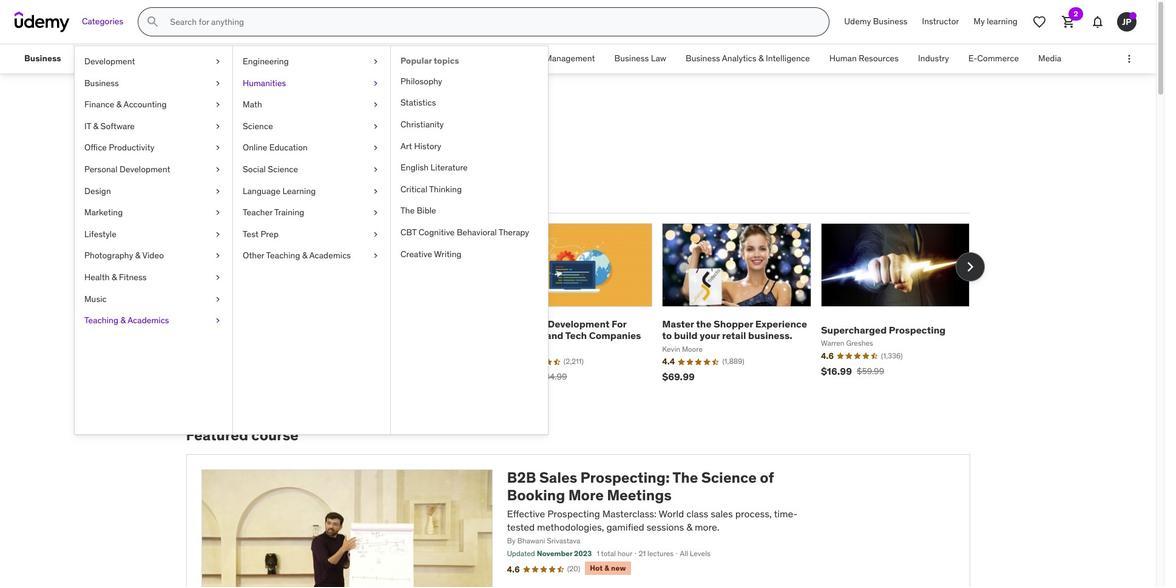 Task type: describe. For each thing, give the bounding box(es) containing it.
test prep
[[243, 229, 279, 240]]

tech
[[565, 330, 587, 342]]

udemy
[[844, 16, 871, 27]]

xsmall image for design
[[213, 185, 223, 197]]

xsmall image for health & fitness
[[213, 272, 223, 284]]

humanities
[[243, 77, 286, 88]]

xsmall image for other teaching & academics
[[371, 250, 380, 262]]

development for personal
[[120, 164, 170, 175]]

notifications image
[[1090, 15, 1105, 29]]

business left law
[[614, 53, 649, 64]]

art
[[400, 141, 412, 151]]

literature
[[431, 162, 468, 173]]

trending
[[264, 191, 305, 203]]

strategy
[[402, 53, 435, 64]]

learning
[[282, 185, 316, 196]]

development link
[[75, 51, 232, 73]]

popular
[[400, 55, 432, 66]]

prospecting:
[[580, 468, 670, 487]]

social
[[243, 164, 266, 175]]

business development for startups and tech companies link
[[503, 318, 641, 342]]

xsmall image for personal development
[[213, 164, 223, 176]]

methodologies,
[[537, 521, 604, 533]]

resources
[[859, 53, 899, 64]]

& for photography & video
[[135, 250, 140, 261]]

popular topics
[[400, 55, 459, 66]]

0 horizontal spatial academics
[[128, 315, 169, 326]]

business law
[[614, 53, 666, 64]]

business inside the business development for startups and tech companies
[[503, 318, 545, 330]]

the
[[696, 318, 711, 330]]

process,
[[735, 508, 772, 520]]

prep
[[261, 229, 279, 240]]

e-commerce
[[968, 53, 1019, 64]]

critical thinking link
[[391, 179, 548, 200]]

teacher
[[243, 207, 273, 218]]

office
[[84, 142, 107, 153]]

business left the popular
[[366, 53, 400, 64]]

& for it & software
[[93, 121, 98, 132]]

xsmall image for teaching & academics
[[213, 315, 223, 327]]

2 link
[[1054, 7, 1083, 36]]

jp
[[1122, 16, 1131, 27]]

the bible link
[[391, 200, 548, 222]]

next image
[[960, 257, 980, 277]]

teaching inside "teaching & academics" link
[[84, 315, 118, 326]]

xsmall image for engineering
[[371, 56, 380, 68]]

teacher training link
[[233, 202, 390, 224]]

21 lectures
[[639, 549, 674, 558]]

2
[[1074, 9, 1078, 18]]

udemy business
[[844, 16, 907, 27]]

management link
[[247, 44, 316, 73]]

business up finance
[[84, 77, 119, 88]]

and
[[546, 330, 563, 342]]

personal
[[84, 164, 117, 175]]

updated
[[507, 549, 535, 558]]

xsmall image for it & software
[[213, 121, 223, 133]]

business analytics & intelligence link
[[676, 44, 820, 73]]

xsmall image for music
[[213, 293, 223, 305]]

udemy business link
[[837, 7, 915, 36]]

media link
[[1029, 44, 1071, 73]]

english literature link
[[391, 157, 548, 179]]

1
[[597, 549, 599, 558]]

management inside project management link
[[545, 53, 595, 64]]

statistics link
[[391, 92, 548, 114]]

master the shopper experience to build your retail business.
[[662, 318, 807, 342]]

most popular button
[[186, 183, 252, 212]]

learning
[[987, 16, 1018, 27]]

& for teaching & academics
[[120, 315, 126, 326]]

more subcategory menu links image
[[1123, 53, 1135, 65]]

most
[[188, 191, 212, 203]]

tested
[[507, 521, 535, 533]]

development for business
[[548, 318, 609, 330]]

social science link
[[233, 159, 390, 181]]

1 vertical spatial courses
[[186, 155, 243, 174]]

masterclass:
[[602, 508, 657, 520]]

0 vertical spatial to
[[246, 155, 260, 174]]

xsmall image for finance & accounting
[[213, 99, 223, 111]]

christianity link
[[391, 114, 548, 136]]

udemy image
[[15, 12, 70, 32]]

science inside the b2b sales prospecting: the science of booking more meetings effective prospecting masterclass: world class sales process, time- tested methodologies, gamified sessions & more. by bhawani srivastava
[[701, 468, 757, 487]]

cbt
[[400, 227, 416, 238]]

class
[[686, 508, 708, 520]]

xsmall image for business
[[213, 77, 223, 89]]

xsmall image for teacher training
[[371, 207, 380, 219]]

instructor link
[[915, 7, 966, 36]]

build
[[674, 330, 698, 342]]

2023
[[574, 549, 592, 558]]

november
[[537, 549, 572, 558]]

business.
[[748, 330, 792, 342]]

most popular
[[188, 191, 250, 203]]

levels
[[690, 549, 710, 558]]

to inside the master the shopper experience to build your retail business.
[[662, 330, 672, 342]]

finance & accounting link
[[75, 94, 232, 116]]

art history link
[[391, 136, 548, 157]]

0 vertical spatial development
[[84, 56, 135, 67]]

experience
[[755, 318, 807, 330]]

& for hot & new
[[604, 564, 609, 573]]

arrow pointing to subcategory menu links image
[[71, 44, 82, 73]]

language learning link
[[233, 181, 390, 202]]

marketing link
[[75, 202, 232, 224]]

(20)
[[567, 564, 580, 573]]

business strategy link
[[356, 44, 445, 73]]

humanities element
[[390, 46, 548, 434]]

lifestyle link
[[75, 224, 232, 245]]

education
[[269, 142, 308, 153]]

business left analytics at top right
[[686, 53, 720, 64]]

behavioral
[[457, 227, 497, 238]]

cognitive
[[419, 227, 455, 238]]

xsmall image for development
[[213, 56, 223, 68]]

popular
[[214, 191, 250, 203]]

you have alerts image
[[1129, 12, 1137, 19]]

xsmall image for lifestyle
[[213, 229, 223, 240]]



Task type: vqa. For each thing, say whether or not it's contained in the screenshot.
Industry link
yes



Task type: locate. For each thing, give the bounding box(es) containing it.
bible
[[417, 205, 436, 216]]

0 vertical spatial courses
[[241, 102, 320, 127]]

& down test prep link on the top of the page
[[302, 250, 307, 261]]

math
[[243, 99, 262, 110]]

health & fitness link
[[75, 267, 232, 289]]

prospecting
[[889, 324, 946, 336], [547, 508, 600, 520]]

english literature
[[400, 162, 468, 173]]

science up language learning
[[268, 164, 298, 175]]

updated november 2023
[[507, 549, 592, 558]]

& inside 'link'
[[112, 272, 117, 283]]

xsmall image for humanities
[[371, 77, 380, 89]]

0 vertical spatial science
[[243, 121, 273, 132]]

analytics
[[722, 53, 756, 64]]

0 vertical spatial sales
[[186, 102, 237, 127]]

business link down udemy image
[[15, 44, 71, 73]]

1 horizontal spatial to
[[662, 330, 672, 342]]

xsmall image for marketing
[[213, 207, 223, 219]]

xsmall image
[[213, 56, 223, 68], [371, 56, 380, 68], [371, 99, 380, 111], [371, 121, 380, 133], [213, 142, 223, 154], [371, 142, 380, 154], [213, 164, 223, 176], [371, 164, 380, 176], [213, 185, 223, 197], [371, 185, 380, 197], [213, 207, 223, 219], [371, 207, 380, 219], [213, 229, 223, 240], [371, 229, 380, 240], [213, 250, 223, 262], [371, 250, 380, 262], [213, 293, 223, 305]]

teaching & academics link
[[75, 310, 232, 332]]

academics down test prep link on the top of the page
[[309, 250, 351, 261]]

submit search image
[[146, 15, 160, 29]]

21
[[639, 549, 646, 558]]

prospecting inside the b2b sales prospecting: the science of booking more meetings effective prospecting masterclass: world class sales process, time- tested methodologies, gamified sessions & more. by bhawani srivastava
[[547, 508, 600, 520]]

online
[[243, 142, 267, 153]]

statistics
[[400, 97, 436, 108]]

management inside 'link'
[[256, 53, 306, 64]]

cbt cognitive behavioral therapy link
[[391, 222, 548, 244]]

sales left math
[[186, 102, 237, 127]]

sales courses
[[186, 102, 320, 127]]

sales right b2b
[[539, 468, 577, 487]]

therapy
[[499, 227, 529, 238]]

started
[[318, 155, 369, 174]]

language
[[243, 185, 280, 196]]

xsmall image inside finance & accounting link
[[213, 99, 223, 111]]

featured
[[186, 426, 248, 445]]

&
[[758, 53, 764, 64], [116, 99, 122, 110], [93, 121, 98, 132], [135, 250, 140, 261], [302, 250, 307, 261], [112, 272, 117, 283], [120, 315, 126, 326], [686, 521, 692, 533], [604, 564, 609, 573]]

development inside the business development for startups and tech companies
[[548, 318, 609, 330]]

to down online
[[246, 155, 260, 174]]

xsmall image inside photography & video link
[[213, 250, 223, 262]]

xsmall image inside personal development link
[[213, 164, 223, 176]]

video
[[142, 250, 164, 261]]

business left and
[[503, 318, 545, 330]]

1 horizontal spatial prospecting
[[889, 324, 946, 336]]

xsmall image for science
[[371, 121, 380, 133]]

& right analytics at top right
[[758, 53, 764, 64]]

sessions
[[647, 521, 684, 533]]

health
[[84, 272, 110, 283]]

business development for startups and tech companies
[[503, 318, 641, 342]]

2 vertical spatial development
[[548, 318, 609, 330]]

office productivity link
[[75, 137, 232, 159]]

science up sales
[[701, 468, 757, 487]]

get
[[264, 155, 287, 174]]

booking
[[507, 486, 565, 505]]

2 management from the left
[[545, 53, 595, 64]]

communication
[[177, 53, 237, 64]]

science
[[243, 121, 273, 132], [268, 164, 298, 175], [701, 468, 757, 487]]

xsmall image inside humanities link
[[371, 77, 380, 89]]

xsmall image inside "teaching & academics" link
[[213, 315, 223, 327]]

xsmall image inside language learning link
[[371, 185, 380, 197]]

xsmall image inside "health & fitness" 'link'
[[213, 272, 223, 284]]

1 total hour
[[597, 549, 632, 558]]

writing
[[434, 249, 461, 259]]

xsmall image inside development link
[[213, 56, 223, 68]]

e-
[[968, 53, 977, 64]]

trending button
[[262, 183, 307, 212]]

0 horizontal spatial management
[[256, 53, 306, 64]]

xsmall image for test prep
[[371, 229, 380, 240]]

xsmall image inside business link
[[213, 77, 223, 89]]

xsmall image for language learning
[[371, 185, 380, 197]]

music
[[84, 293, 107, 304]]

1 vertical spatial sales
[[539, 468, 577, 487]]

my
[[974, 16, 985, 27]]

1 horizontal spatial teaching
[[266, 250, 300, 261]]

the left bible at top left
[[400, 205, 415, 216]]

shopping cart with 2 items image
[[1061, 15, 1076, 29]]

science up online
[[243, 121, 273, 132]]

xsmall image inside the marketing link
[[213, 207, 223, 219]]

media
[[1038, 53, 1061, 64]]

other teaching & academics link
[[233, 245, 390, 267]]

carousel element
[[186, 223, 985, 398]]

1 vertical spatial the
[[673, 468, 698, 487]]

test
[[243, 229, 259, 240]]

companies
[[589, 330, 641, 342]]

xsmall image inside it & software link
[[213, 121, 223, 133]]

& for health & fitness
[[112, 272, 117, 283]]

& right hot
[[604, 564, 609, 573]]

& right health
[[112, 272, 117, 283]]

1 management from the left
[[256, 53, 306, 64]]

xsmall image inside music link
[[213, 293, 223, 305]]

1 horizontal spatial academics
[[309, 250, 351, 261]]

1 vertical spatial prospecting
[[547, 508, 600, 520]]

entrepreneurship link
[[82, 44, 167, 73]]

shopper
[[714, 318, 753, 330]]

0 horizontal spatial sales
[[186, 102, 237, 127]]

xsmall image for social science
[[371, 164, 380, 176]]

teaching & academics
[[84, 315, 169, 326]]

math link
[[233, 94, 390, 116]]

business strategy
[[366, 53, 435, 64]]

e-commerce link
[[959, 44, 1029, 73]]

& left video
[[135, 250, 140, 261]]

1 vertical spatial science
[[268, 164, 298, 175]]

all
[[680, 549, 688, 558]]

business law link
[[605, 44, 676, 73]]

0 vertical spatial academics
[[309, 250, 351, 261]]

science link
[[233, 116, 390, 137]]

xsmall image inside test prep link
[[371, 229, 380, 240]]

& inside the b2b sales prospecting: the science of booking more meetings effective prospecting masterclass: world class sales process, time- tested methodologies, gamified sessions & more. by bhawani srivastava
[[686, 521, 692, 533]]

featured course
[[186, 426, 298, 445]]

personal development link
[[75, 159, 232, 181]]

health & fitness
[[84, 272, 147, 283]]

thinking
[[429, 184, 462, 195]]

science inside "link"
[[243, 121, 273, 132]]

0 horizontal spatial to
[[246, 155, 260, 174]]

it & software link
[[75, 116, 232, 137]]

your
[[700, 330, 720, 342]]

xsmall image for photography & video
[[213, 250, 223, 262]]

xsmall image inside other teaching & academics link
[[371, 250, 380, 262]]

online education link
[[233, 137, 390, 159]]

2 vertical spatial science
[[701, 468, 757, 487]]

management right project
[[545, 53, 595, 64]]

my learning link
[[966, 7, 1025, 36]]

xsmall image inside office productivity link
[[213, 142, 223, 154]]

test prep link
[[233, 224, 390, 245]]

0 horizontal spatial teaching
[[84, 315, 118, 326]]

critical
[[400, 184, 427, 195]]

courses to get you started
[[186, 155, 369, 174]]

courses up most popular
[[186, 155, 243, 174]]

photography & video
[[84, 250, 164, 261]]

creative writing link
[[391, 244, 548, 265]]

gamified
[[606, 521, 644, 533]]

total
[[601, 549, 616, 558]]

xsmall image inside design link
[[213, 185, 223, 197]]

the inside the b2b sales prospecting: the science of booking more meetings effective prospecting masterclass: world class sales process, time- tested methodologies, gamified sessions & more. by bhawani srivastava
[[673, 468, 698, 487]]

new
[[611, 564, 626, 573]]

xsmall image inside engineering link
[[371, 56, 380, 68]]

to left build
[[662, 330, 672, 342]]

xsmall image inside lifestyle link
[[213, 229, 223, 240]]

1 vertical spatial development
[[120, 164, 170, 175]]

xsmall image for math
[[371, 99, 380, 111]]

xsmall image inside teacher training "link"
[[371, 207, 380, 219]]

& down class
[[686, 521, 692, 533]]

effective
[[507, 508, 545, 520]]

prospecting inside carousel element
[[889, 324, 946, 336]]

0 horizontal spatial business link
[[15, 44, 71, 73]]

teaching inside other teaching & academics link
[[266, 250, 300, 261]]

teaching down prep
[[266, 250, 300, 261]]

wishlist image
[[1032, 15, 1047, 29]]

1 vertical spatial to
[[662, 330, 672, 342]]

social science
[[243, 164, 298, 175]]

business link up accounting
[[75, 73, 232, 94]]

critical thinking
[[400, 184, 462, 195]]

0 horizontal spatial prospecting
[[547, 508, 600, 520]]

0 vertical spatial teaching
[[266, 250, 300, 261]]

xsmall image inside social science link
[[371, 164, 380, 176]]

the inside humanities element
[[400, 205, 415, 216]]

0 vertical spatial the
[[400, 205, 415, 216]]

& right finance
[[116, 99, 122, 110]]

accounting
[[123, 99, 167, 110]]

business right udemy
[[873, 16, 907, 27]]

teaching down 'music'
[[84, 315, 118, 326]]

personal development
[[84, 164, 170, 175]]

industry link
[[908, 44, 959, 73]]

1 horizontal spatial the
[[673, 468, 698, 487]]

finance & accounting
[[84, 99, 167, 110]]

1 horizontal spatial sales
[[539, 468, 577, 487]]

photography & video link
[[75, 245, 232, 267]]

business link
[[15, 44, 71, 73], [75, 73, 232, 94]]

courses up online education
[[241, 102, 320, 127]]

xsmall image
[[213, 77, 223, 89], [371, 77, 380, 89], [213, 99, 223, 111], [213, 121, 223, 133], [213, 272, 223, 284], [213, 315, 223, 327]]

business left arrow pointing to subcategory menu links image
[[24, 53, 61, 64]]

xsmall image inside science "link"
[[371, 121, 380, 133]]

0 horizontal spatial the
[[400, 205, 415, 216]]

b2b
[[507, 468, 536, 487]]

1 vertical spatial teaching
[[84, 315, 118, 326]]

lectures
[[647, 549, 674, 558]]

1 horizontal spatial management
[[545, 53, 595, 64]]

& for finance & accounting
[[116, 99, 122, 110]]

academics down music link
[[128, 315, 169, 326]]

christianity
[[400, 119, 444, 130]]

b2b sales prospecting: the science of booking more meetings effective prospecting masterclass: world class sales process, time- tested methodologies, gamified sessions & more. by bhawani srivastava
[[507, 468, 797, 546]]

marketing
[[84, 207, 123, 218]]

you
[[290, 155, 315, 174]]

operations link
[[445, 44, 506, 73]]

management up humanities
[[256, 53, 306, 64]]

finance
[[84, 99, 114, 110]]

0 vertical spatial prospecting
[[889, 324, 946, 336]]

Search for anything text field
[[168, 12, 814, 32]]

lifestyle
[[84, 229, 116, 240]]

xsmall image for online education
[[371, 142, 380, 154]]

the up class
[[673, 468, 698, 487]]

1 horizontal spatial business link
[[75, 73, 232, 94]]

xsmall image for office productivity
[[213, 142, 223, 154]]

sales inside the b2b sales prospecting: the science of booking more meetings effective prospecting masterclass: world class sales process, time- tested methodologies, gamified sessions & more. by bhawani srivastava
[[539, 468, 577, 487]]

business analytics & intelligence
[[686, 53, 810, 64]]

xsmall image inside online education link
[[371, 142, 380, 154]]

art history
[[400, 141, 441, 151]]

xsmall image inside math link
[[371, 99, 380, 111]]

1 vertical spatial academics
[[128, 315, 169, 326]]

& right it
[[93, 121, 98, 132]]

& down music link
[[120, 315, 126, 326]]



